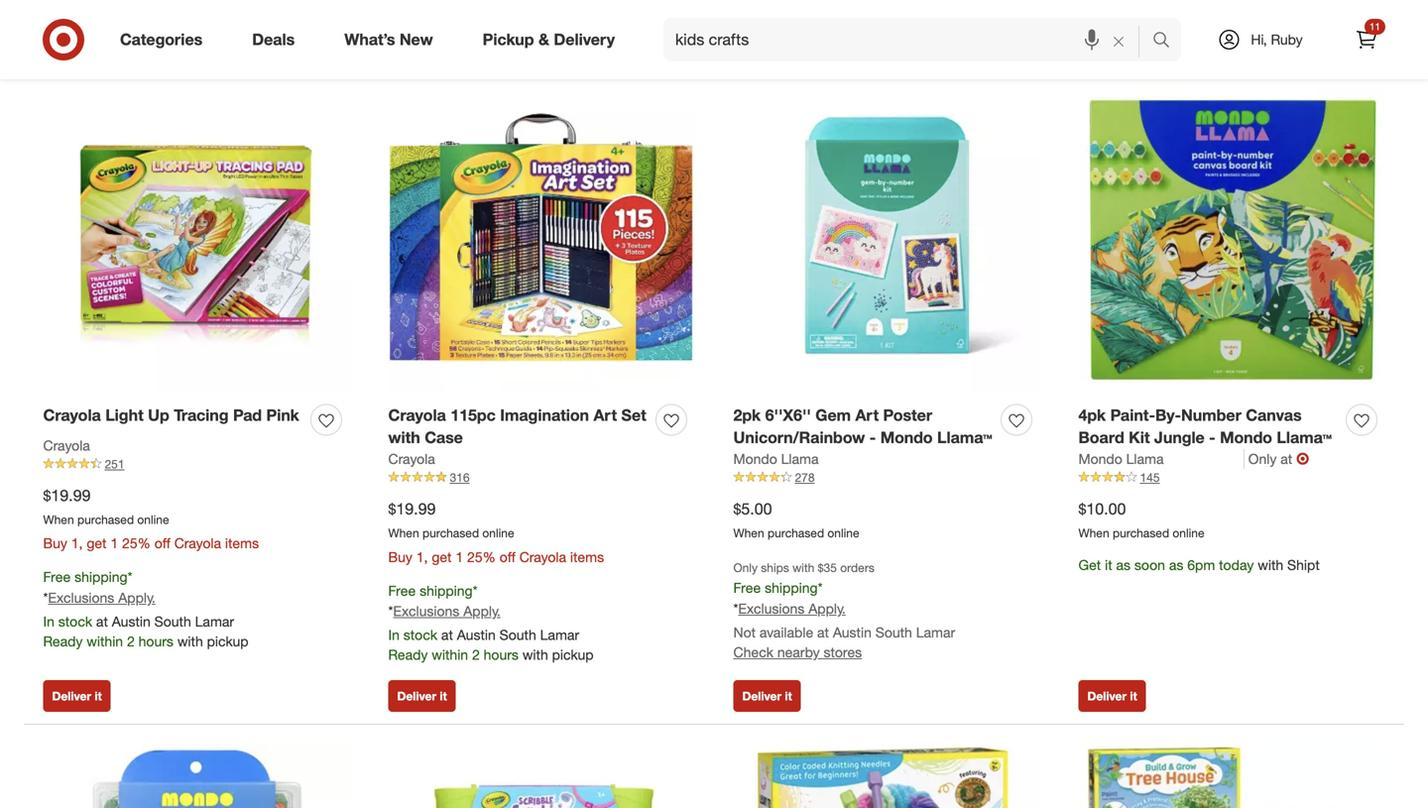 Task type: locate. For each thing, give the bounding box(es) containing it.
mondo llama link up 145
[[1079, 449, 1244, 469]]

2
[[127, 633, 135, 650], [472, 646, 480, 664]]

as left 6pm
[[1169, 556, 1183, 574]]

1 deliver from the left
[[52, 689, 91, 704]]

0 horizontal spatial crayola link
[[43, 436, 90, 456]]

llama™ up ¬
[[1277, 428, 1332, 447]]

only left ships
[[733, 560, 758, 575]]

austin
[[112, 613, 151, 630], [833, 624, 872, 641], [457, 626, 496, 644]]

0 horizontal spatial 1,
[[71, 535, 83, 552]]

0 horizontal spatial mondo llama link
[[733, 449, 819, 469]]

0 horizontal spatial 1
[[110, 535, 118, 552]]

1 down 251
[[110, 535, 118, 552]]

hours
[[138, 633, 173, 650], [484, 646, 519, 664]]

shipping
[[75, 568, 128, 586], [765, 579, 818, 597], [420, 582, 473, 599]]

4 deliver it button from the left
[[1079, 681, 1146, 712]]

build & grow treehouse - creativity for kids image
[[1079, 744, 1385, 808], [1079, 744, 1385, 808]]

apply. for crayola light up tracing pad pink
[[118, 589, 155, 606]]

0 horizontal spatial buy
[[43, 535, 67, 552]]

- up 278 link
[[870, 428, 876, 447]]

mondo
[[880, 428, 933, 447], [1220, 428, 1272, 447], [733, 450, 777, 468], [1079, 450, 1122, 468]]

2 horizontal spatial exclusions
[[738, 600, 805, 617]]

soon
[[1134, 556, 1165, 574]]

learn to knit pocket scarf - creativity for kids image
[[733, 744, 1040, 808], [733, 744, 1040, 808]]

1 for 115pc
[[456, 548, 463, 566]]

316 link
[[388, 469, 695, 487]]

$19.99 when purchased online buy 1, get 1 25% off crayola items for up
[[43, 486, 259, 552]]

ready for crayola 115pc imagination art set with case
[[388, 646, 428, 664]]

1 horizontal spatial stock
[[403, 626, 437, 644]]

crayola for crayola 115pc imagination art set with case
[[388, 405, 446, 425]]

when inside $5.00 when purchased online
[[733, 526, 764, 540]]

$19.99 when purchased online buy 1, get 1 25% off crayola items down 316
[[388, 499, 604, 566]]

art for imagination
[[593, 405, 617, 425]]

0 horizontal spatial pickup
[[207, 633, 248, 650]]

deliver it button
[[43, 681, 111, 712], [388, 681, 456, 712], [733, 681, 801, 712], [1079, 681, 1146, 712]]

0 horizontal spatial mondo llama
[[733, 450, 819, 468]]

lamar
[[195, 613, 234, 630], [916, 624, 955, 641], [540, 626, 579, 644]]

2 llama from the left
[[1126, 450, 1164, 468]]

pickup
[[207, 633, 248, 650], [552, 646, 594, 664]]

0 horizontal spatial in
[[43, 613, 54, 630]]

1 horizontal spatial 2
[[472, 646, 480, 664]]

it for crayola 115pc imagination art set with case
[[440, 689, 447, 704]]

llama up 145
[[1126, 450, 1164, 468]]

mondo inside the 4pk paint-by-number canvas board kit jungle - mondo llama™
[[1220, 428, 1272, 447]]

lamar for crayola light up tracing pad pink
[[195, 613, 234, 630]]

with inside only ships with $35 orders free shipping * * exclusions apply. not available at austin south lamar check nearby stores
[[792, 560, 814, 575]]

mondo down poster
[[880, 428, 933, 447]]

1, for crayola light up tracing pad pink
[[71, 535, 83, 552]]

online inside $5.00 when purchased online
[[828, 526, 859, 540]]

canvas
[[1246, 405, 1302, 425]]

1 horizontal spatial off
[[500, 548, 516, 566]]

south for pad
[[154, 613, 191, 630]]

in for crayola light up tracing pad pink
[[43, 613, 54, 630]]

free
[[43, 568, 71, 586], [733, 579, 761, 597], [388, 582, 416, 599]]

$10.00 when purchased online
[[1079, 499, 1205, 540]]

2 horizontal spatial austin
[[833, 624, 872, 641]]

1 horizontal spatial 1,
[[416, 548, 428, 566]]

25%
[[122, 535, 151, 552], [467, 548, 496, 566]]

get
[[87, 535, 107, 552], [432, 548, 452, 566]]

stock for crayola light up tracing pad pink
[[58, 613, 92, 630]]

1 horizontal spatial buy
[[388, 548, 412, 566]]

1 horizontal spatial within
[[432, 646, 468, 664]]

0 horizontal spatial exclusions apply. link
[[48, 589, 155, 606]]

1 vertical spatial only
[[733, 560, 758, 575]]

get for 115pc
[[432, 548, 452, 566]]

crayola link for crayola light up tracing pad pink
[[43, 436, 90, 456]]

0 horizontal spatial 2
[[127, 633, 135, 650]]

as left soon
[[1116, 556, 1131, 574]]

2 deliver it button from the left
[[388, 681, 456, 712]]

0 horizontal spatial free
[[43, 568, 71, 586]]

0 horizontal spatial items
[[225, 535, 259, 552]]

free for crayola light up tracing pad pink
[[43, 568, 71, 586]]

llama for 2nd mondo llama link from right
[[781, 450, 819, 468]]

4 deliver from the left
[[1087, 689, 1127, 704]]

mondo llama for second mondo llama link from left
[[1079, 450, 1164, 468]]

only up 145 link
[[1248, 450, 1277, 468]]

0 horizontal spatial south
[[154, 613, 191, 630]]

online inside $10.00 when purchased online
[[1173, 526, 1205, 540]]

1 mondo llama from the left
[[733, 450, 819, 468]]

crayola inside 'crayola 115pc imagination art set with case'
[[388, 405, 446, 425]]

0 horizontal spatial off
[[154, 535, 170, 552]]

1 horizontal spatial hours
[[484, 646, 519, 664]]

0 horizontal spatial $19.99 when purchased online buy 1, get 1 25% off crayola items
[[43, 486, 259, 552]]

1 llama from the left
[[781, 450, 819, 468]]

when for 2pk 6''x6'' gem art poster unicorn/rainbow - mondo llama™
[[733, 526, 764, 540]]

in
[[43, 613, 54, 630], [388, 626, 400, 644]]

1 horizontal spatial free
[[388, 582, 416, 599]]

mondo llama down unicorn/rainbow
[[733, 450, 819, 468]]

$19.99 when purchased online buy 1, get 1 25% off crayola items down 251
[[43, 486, 259, 552]]

free shipping * * exclusions apply. in stock at  austin south lamar ready within 2 hours with pickup
[[43, 568, 248, 650], [388, 582, 594, 664]]

kit
[[1129, 428, 1150, 447]]

purchased inside $10.00 when purchased online
[[1113, 526, 1169, 540]]

purchased inside $5.00 when purchased online
[[768, 526, 824, 540]]

sponsored
[[1346, 35, 1404, 50]]

only inside only ships with $35 orders free shipping * * exclusions apply. not available at austin south lamar check nearby stores
[[733, 560, 758, 575]]

4pk paint-by-number canvas board kit jungle - mondo llama™ image
[[1079, 86, 1385, 393], [1079, 86, 1385, 393]]

1 horizontal spatial as
[[1169, 556, 1183, 574]]

hi, ruby
[[1251, 31, 1303, 48]]

crayola  scribble scrubbie pets scented spa activity kit image
[[388, 744, 695, 808], [388, 744, 695, 808]]

crayola 115pc imagination art set with case image
[[388, 86, 695, 393], [388, 86, 695, 393]]

1 horizontal spatial free shipping * * exclusions apply. in stock at  austin south lamar ready within 2 hours with pickup
[[388, 582, 594, 664]]

online for gem
[[828, 526, 859, 540]]

purchased down 316
[[422, 526, 479, 540]]

1 horizontal spatial exclusions
[[393, 603, 459, 620]]

deals
[[252, 30, 295, 49]]

1 deliver it from the left
[[52, 689, 102, 704]]

What can we help you find? suggestions appear below search field
[[664, 18, 1157, 61]]

purchased up soon
[[1113, 526, 1169, 540]]

0 horizontal spatial $19.99
[[43, 486, 91, 505]]

2 deliver it from the left
[[397, 689, 447, 704]]

0 horizontal spatial within
[[87, 633, 123, 650]]

0 horizontal spatial lamar
[[195, 613, 234, 630]]

2 horizontal spatial exclusions apply. link
[[738, 600, 846, 617]]

2 horizontal spatial lamar
[[916, 624, 955, 641]]

only for ¬
[[1248, 450, 1277, 468]]

*
[[128, 568, 132, 586], [818, 579, 823, 597], [473, 582, 478, 599], [43, 589, 48, 606], [733, 600, 738, 617], [388, 603, 393, 620]]

0 horizontal spatial llama
[[781, 450, 819, 468]]

11
[[1369, 20, 1380, 33]]

0 horizontal spatial only
[[733, 560, 758, 575]]

at
[[1281, 450, 1292, 468], [96, 613, 108, 630], [817, 624, 829, 641], [441, 626, 453, 644]]

2 horizontal spatial free
[[733, 579, 761, 597]]

2 as from the left
[[1169, 556, 1183, 574]]

pickup & delivery link
[[466, 18, 640, 61]]

1 horizontal spatial 25%
[[467, 548, 496, 566]]

purchased down 251
[[77, 512, 134, 527]]

2 art from the left
[[855, 405, 879, 425]]

pickup for tracing
[[207, 633, 248, 650]]

mondo inside 2pk 6''x6'' gem art poster unicorn/rainbow - mondo llama™
[[880, 428, 933, 447]]

1 horizontal spatial crayola link
[[388, 449, 435, 469]]

crayola link
[[43, 436, 90, 456], [388, 449, 435, 469]]

llama for second mondo llama link from left
[[1126, 450, 1164, 468]]

mondo llama for 2nd mondo llama link from right
[[733, 450, 819, 468]]

2 llama™ from the left
[[1277, 428, 1332, 447]]

0 horizontal spatial apply.
[[118, 589, 155, 606]]

2 mondo llama from the left
[[1079, 450, 1164, 468]]

1 horizontal spatial mondo llama
[[1079, 450, 1164, 468]]

in for crayola 115pc imagination art set with case
[[388, 626, 400, 644]]

4pk paint-by-number canvas board kit jungle - mondo llama™
[[1079, 405, 1332, 447]]

2 horizontal spatial south
[[875, 624, 912, 641]]

art
[[593, 405, 617, 425], [855, 405, 879, 425]]

0 horizontal spatial 25%
[[122, 535, 151, 552]]

$19.99 when purchased online buy 1, get 1 25% off crayola items
[[43, 486, 259, 552], [388, 499, 604, 566]]

items down 316 link
[[570, 548, 604, 566]]

0 horizontal spatial austin
[[112, 613, 151, 630]]

crayola
[[43, 405, 101, 425], [388, 405, 446, 425], [43, 437, 90, 454], [388, 450, 435, 468], [174, 535, 221, 552], [519, 548, 566, 566]]

by-
[[1155, 405, 1181, 425]]

$35
[[818, 560, 837, 575]]

apply.
[[118, 589, 155, 606], [808, 600, 846, 617], [463, 603, 501, 620]]

only
[[1248, 450, 1277, 468], [733, 560, 758, 575]]

ruby
[[1271, 31, 1303, 48]]

crayola for crayola light up tracing pad pink's crayola link
[[43, 437, 90, 454]]

deliver it button for crayola light up tracing pad pink
[[43, 681, 111, 712]]

llama™ up 278 link
[[937, 428, 992, 447]]

within for crayola light up tracing pad pink
[[87, 633, 123, 650]]

only for with
[[733, 560, 758, 575]]

145
[[1140, 470, 1160, 485]]

shipt
[[1287, 556, 1320, 574]]

new
[[400, 30, 433, 49]]

1 horizontal spatial items
[[570, 548, 604, 566]]

2 deliver from the left
[[397, 689, 436, 704]]

buy for crayola 115pc imagination art set with case
[[388, 548, 412, 566]]

llama up 278
[[781, 450, 819, 468]]

mondo llama down 'kit'
[[1079, 450, 1164, 468]]

1 horizontal spatial llama
[[1126, 450, 1164, 468]]

1 horizontal spatial $19.99
[[388, 499, 436, 519]]

today
[[1219, 556, 1254, 574]]

south for set
[[499, 626, 536, 644]]

items
[[225, 535, 259, 552], [570, 548, 604, 566]]

when for 4pk paint-by-number canvas board kit jungle - mondo llama™
[[1079, 526, 1109, 540]]

online up get it as soon as 6pm today with shipt
[[1173, 526, 1205, 540]]

it for crayola light up tracing pad pink
[[95, 689, 102, 704]]

0 horizontal spatial ready
[[43, 633, 83, 650]]

when for crayola 115pc imagination art set with case
[[388, 526, 419, 540]]

1 horizontal spatial 1
[[456, 548, 463, 566]]

1 horizontal spatial exclusions apply. link
[[393, 603, 501, 620]]

art right gem
[[855, 405, 879, 425]]

items down 251 link
[[225, 535, 259, 552]]

1 horizontal spatial only
[[1248, 450, 1277, 468]]

up
[[148, 405, 169, 425]]

0 horizontal spatial hours
[[138, 633, 173, 650]]

crayola light up tracing pad pink
[[43, 405, 299, 425]]

get down 251
[[87, 535, 107, 552]]

1 horizontal spatial ready
[[388, 646, 428, 664]]

deliver it button for crayola 115pc imagination art set with case
[[388, 681, 456, 712]]

south
[[154, 613, 191, 630], [875, 624, 912, 641], [499, 626, 536, 644]]

0 horizontal spatial exclusions
[[48, 589, 114, 606]]

25% for light
[[122, 535, 151, 552]]

1 llama™ from the left
[[937, 428, 992, 447]]

1 art from the left
[[593, 405, 617, 425]]

2 horizontal spatial shipping
[[765, 579, 818, 597]]

within
[[87, 633, 123, 650], [432, 646, 468, 664]]

1 horizontal spatial pickup
[[552, 646, 594, 664]]

online up 'orders'
[[828, 526, 859, 540]]

0 horizontal spatial shipping
[[75, 568, 128, 586]]

exclusions
[[48, 589, 114, 606], [738, 600, 805, 617], [393, 603, 459, 620]]

1 horizontal spatial in
[[388, 626, 400, 644]]

free for crayola 115pc imagination art set with case
[[388, 582, 416, 599]]

1 horizontal spatial shipping
[[420, 582, 473, 599]]

1 horizontal spatial south
[[499, 626, 536, 644]]

art for gem
[[855, 405, 879, 425]]

1 horizontal spatial llama™
[[1277, 428, 1332, 447]]

crayola link for crayola 115pc imagination art set with case
[[388, 449, 435, 469]]

0 horizontal spatial free shipping * * exclusions apply. in stock at  austin south lamar ready within 2 hours with pickup
[[43, 568, 248, 650]]

1 down 316
[[456, 548, 463, 566]]

0 horizontal spatial as
[[1116, 556, 1131, 574]]

when inside $10.00 when purchased online
[[1079, 526, 1109, 540]]

0 horizontal spatial -
[[870, 428, 876, 447]]

0 horizontal spatial art
[[593, 405, 617, 425]]

ready for crayola light up tracing pad pink
[[43, 633, 83, 650]]

6pm
[[1187, 556, 1215, 574]]

lamar inside only ships with $35 orders free shipping * * exclusions apply. not available at austin south lamar check nearby stores
[[916, 624, 955, 641]]

2 - from the left
[[1209, 428, 1216, 447]]

0 horizontal spatial stock
[[58, 613, 92, 630]]

3 deliver it from the left
[[742, 689, 792, 704]]

purchased
[[77, 512, 134, 527], [422, 526, 479, 540], [768, 526, 824, 540], [1113, 526, 1169, 540]]

2pk 6''x6'' gem art poster unicorn/rainbow - mondo llama™ image
[[733, 86, 1040, 393], [733, 86, 1040, 393]]

1 horizontal spatial $19.99 when purchased online buy 1, get 1 25% off crayola items
[[388, 499, 604, 566]]

0 horizontal spatial get
[[87, 535, 107, 552]]

art inside 2pk 6''x6'' gem art poster unicorn/rainbow - mondo llama™
[[855, 405, 879, 425]]

1
[[110, 535, 118, 552], [456, 548, 463, 566]]

online down 251 link
[[137, 512, 169, 527]]

25% down 251
[[122, 535, 151, 552]]

1 horizontal spatial austin
[[457, 626, 496, 644]]

exclusions apply. link
[[48, 589, 155, 606], [738, 600, 846, 617], [393, 603, 501, 620]]

$19.99 when purchased online buy 1, get 1 25% off crayola items for imagination
[[388, 499, 604, 566]]

deliver it button for 2pk 6''x6'' gem art poster unicorn/rainbow - mondo llama™
[[733, 681, 801, 712]]

mondo llama link down unicorn/rainbow
[[733, 449, 819, 469]]

0 horizontal spatial llama™
[[937, 428, 992, 447]]

off down 316 link
[[500, 548, 516, 566]]

2 horizontal spatial apply.
[[808, 600, 846, 617]]

items for tracing
[[225, 535, 259, 552]]

2pk 6''x6'' gem art poster unicorn/rainbow - mondo llama™ link
[[733, 404, 993, 449]]

number
[[1181, 405, 1241, 425]]

online for imagination
[[482, 526, 514, 540]]

not
[[733, 624, 756, 641]]

1 horizontal spatial lamar
[[540, 626, 579, 644]]

off down 251 link
[[154, 535, 170, 552]]

deliver it for 4pk paint-by-number canvas board kit jungle - mondo llama™
[[1087, 689, 1137, 704]]

1 horizontal spatial get
[[432, 548, 452, 566]]

purchased up ships
[[768, 526, 824, 540]]

mondo down "canvas"
[[1220, 428, 1272, 447]]

purchased for paint-
[[1113, 526, 1169, 540]]

deliver it
[[52, 689, 102, 704], [397, 689, 447, 704], [742, 689, 792, 704], [1087, 689, 1137, 704]]

- down number
[[1209, 428, 1216, 447]]

nearby
[[777, 643, 820, 661]]

deliver
[[52, 689, 91, 704], [397, 689, 436, 704], [742, 689, 782, 704], [1087, 689, 1127, 704]]

it for 4pk paint-by-number canvas board kit jungle - mondo llama™
[[1130, 689, 1137, 704]]

art inside 'crayola 115pc imagination art set with case'
[[593, 405, 617, 425]]

502pc string a bling jewelry set - mondo llama™ image
[[43, 744, 350, 808], [43, 744, 350, 808]]

categories
[[120, 30, 203, 49]]

3 deliver from the left
[[742, 689, 782, 704]]

art left set
[[593, 405, 617, 425]]

exclusions for crayola 115pc imagination art set with case
[[393, 603, 459, 620]]

crayola light up tracing pad pink image
[[43, 86, 350, 393], [43, 86, 350, 393]]

3 deliver it button from the left
[[733, 681, 801, 712]]

0 vertical spatial only
[[1248, 450, 1277, 468]]

stores
[[824, 643, 862, 661]]

1 horizontal spatial -
[[1209, 428, 1216, 447]]

4 deliver it from the left
[[1087, 689, 1137, 704]]

online down 316 link
[[482, 526, 514, 540]]

deliver it for crayola 115pc imagination art set with case
[[397, 689, 447, 704]]

1 - from the left
[[870, 428, 876, 447]]

-
[[870, 428, 876, 447], [1209, 428, 1216, 447]]

only inside only at ¬
[[1248, 450, 1277, 468]]

1 deliver it button from the left
[[43, 681, 111, 712]]

1 horizontal spatial apply.
[[463, 603, 501, 620]]

stock
[[58, 613, 92, 630], [403, 626, 437, 644]]

case
[[425, 428, 463, 447]]

1 horizontal spatial art
[[855, 405, 879, 425]]

11 link
[[1345, 18, 1388, 61]]

1 horizontal spatial mondo llama link
[[1079, 449, 1244, 469]]

free shipping * * exclusions apply. in stock at  austin south lamar ready within 2 hours with pickup for 115pc
[[388, 582, 594, 664]]

exclusions apply. link for crayola light up tracing pad pink
[[48, 589, 155, 606]]

austin for crayola 115pc imagination art set with case
[[457, 626, 496, 644]]

llama™
[[937, 428, 992, 447], [1277, 428, 1332, 447]]

get down 316
[[432, 548, 452, 566]]

25% down 316
[[467, 548, 496, 566]]

pickup for art
[[552, 646, 594, 664]]



Task type: vqa. For each thing, say whether or not it's contained in the screenshot.
Up online
yes



Task type: describe. For each thing, give the bounding box(es) containing it.
crayola 115pc imagination art set with case
[[388, 405, 646, 447]]

board
[[1079, 428, 1124, 447]]

2pk 6''x6'' gem art poster unicorn/rainbow - mondo llama™
[[733, 405, 992, 447]]

hours for imagination
[[484, 646, 519, 664]]

only ships with $35 orders free shipping * * exclusions apply. not available at austin south lamar check nearby stores
[[733, 560, 955, 661]]

gem
[[816, 405, 851, 425]]

6''x6''
[[765, 405, 811, 425]]

when for crayola light up tracing pad pink
[[43, 512, 74, 527]]

2 mondo llama link from the left
[[1079, 449, 1244, 469]]

- inside the 4pk paint-by-number canvas board kit jungle - mondo llama™
[[1209, 428, 1216, 447]]

deliver for crayola light up tracing pad pink
[[52, 689, 91, 704]]

$5.00 when purchased online
[[733, 499, 859, 540]]

stock for crayola 115pc imagination art set with case
[[403, 626, 437, 644]]

- inside 2pk 6''x6'' gem art poster unicorn/rainbow - mondo llama™
[[870, 428, 876, 447]]

1 as from the left
[[1116, 556, 1131, 574]]

what's new link
[[328, 18, 458, 61]]

paint-
[[1110, 405, 1155, 425]]

$19.99 for crayola 115pc imagination art set with case
[[388, 499, 436, 519]]

deliver for crayola 115pc imagination art set with case
[[397, 689, 436, 704]]

278 link
[[733, 469, 1040, 487]]

within for crayola 115pc imagination art set with case
[[432, 646, 468, 664]]

deliver for 4pk paint-by-number canvas board kit jungle - mondo llama™
[[1087, 689, 1127, 704]]

crayola for crayola light up tracing pad pink
[[43, 405, 101, 425]]

at inside only ships with $35 orders free shipping * * exclusions apply. not available at austin south lamar check nearby stores
[[817, 624, 829, 641]]

categories link
[[103, 18, 227, 61]]

what's
[[344, 30, 395, 49]]

deliver it for 2pk 6''x6'' gem art poster unicorn/rainbow - mondo llama™
[[742, 689, 792, 704]]

mondo down board
[[1079, 450, 1122, 468]]

pink
[[266, 405, 299, 425]]

$5.00
[[733, 499, 772, 519]]

apply. inside only ships with $35 orders free shipping * * exclusions apply. not available at austin south lamar check nearby stores
[[808, 600, 846, 617]]

with inside 'crayola 115pc imagination art set with case'
[[388, 428, 420, 447]]

deliver it button for 4pk paint-by-number canvas board kit jungle - mondo llama™
[[1079, 681, 1146, 712]]

mondo down the 2pk
[[733, 450, 777, 468]]

orders
[[840, 560, 875, 575]]

purchased for 115pc
[[422, 526, 479, 540]]

free inside only ships with $35 orders free shipping * * exclusions apply. not available at austin south lamar check nearby stores
[[733, 579, 761, 597]]

pickup
[[483, 30, 534, 49]]

items for art
[[570, 548, 604, 566]]

check
[[733, 643, 773, 661]]

exclusions apply. link for crayola 115pc imagination art set with case
[[393, 603, 501, 620]]

145 link
[[1079, 469, 1385, 487]]

search button
[[1143, 18, 1191, 65]]

jungle
[[1154, 428, 1205, 447]]

llama™ inside the 4pk paint-by-number canvas board kit jungle - mondo llama™
[[1277, 428, 1332, 447]]

austin for crayola light up tracing pad pink
[[112, 613, 151, 630]]

purchased for light
[[77, 512, 134, 527]]

$19.99 for crayola light up tracing pad pink
[[43, 486, 91, 505]]

exclusions inside only ships with $35 orders free shipping * * exclusions apply. not available at austin south lamar check nearby stores
[[738, 600, 805, 617]]

available
[[760, 624, 813, 641]]

hours for up
[[138, 633, 173, 650]]

off for up
[[154, 535, 170, 552]]

light
[[105, 405, 144, 425]]

buy for crayola light up tracing pad pink
[[43, 535, 67, 552]]

get for light
[[87, 535, 107, 552]]

exclusions for crayola light up tracing pad pink
[[48, 589, 114, 606]]

unicorn/rainbow
[[733, 428, 865, 447]]

crayola light up tracing pad pink link
[[43, 404, 299, 427]]

1 mondo llama link from the left
[[733, 449, 819, 469]]

lamar for crayola 115pc imagination art set with case
[[540, 626, 579, 644]]

pickup & delivery
[[483, 30, 615, 49]]

free shipping * * exclusions apply. in stock at  austin south lamar ready within 2 hours with pickup for light
[[43, 568, 248, 650]]

delivery
[[554, 30, 615, 49]]

251
[[105, 457, 124, 471]]

2 for 115pc
[[472, 646, 480, 664]]

off for imagination
[[500, 548, 516, 566]]

&
[[539, 30, 549, 49]]

1 for light
[[110, 535, 118, 552]]

llama™ inside 2pk 6''x6'' gem art poster unicorn/rainbow - mondo llama™
[[937, 428, 992, 447]]

4pk
[[1079, 405, 1106, 425]]

at inside only at ¬
[[1281, 450, 1292, 468]]

shipping for crayola 115pc imagination art set with case
[[420, 582, 473, 599]]

1, for crayola 115pc imagination art set with case
[[416, 548, 428, 566]]

deliver for 2pk 6''x6'' gem art poster unicorn/rainbow - mondo llama™
[[742, 689, 782, 704]]

¬
[[1296, 449, 1309, 469]]

imagination
[[500, 405, 589, 425]]

tracing
[[174, 405, 229, 425]]

316
[[450, 470, 470, 485]]

set
[[621, 405, 646, 425]]

25% for 115pc
[[467, 548, 496, 566]]

check nearby stores button
[[733, 642, 862, 662]]

shipping inside only ships with $35 orders free shipping * * exclusions apply. not available at austin south lamar check nearby stores
[[765, 579, 818, 597]]

$10.00
[[1079, 499, 1126, 519]]

get
[[1079, 556, 1101, 574]]

online for by-
[[1173, 526, 1205, 540]]

online for up
[[137, 512, 169, 527]]

advertisement region
[[24, 0, 1404, 34]]

278
[[795, 470, 815, 485]]

only at ¬
[[1248, 449, 1309, 469]]

poster
[[883, 405, 932, 425]]

austin inside only ships with $35 orders free shipping * * exclusions apply. not available at austin south lamar check nearby stores
[[833, 624, 872, 641]]

4pk paint-by-number canvas board kit jungle - mondo llama™ link
[[1079, 404, 1338, 449]]

deals link
[[235, 18, 320, 61]]

251 link
[[43, 456, 350, 473]]

purchased for 6''x6''
[[768, 526, 824, 540]]

south inside only ships with $35 orders free shipping * * exclusions apply. not available at austin south lamar check nearby stores
[[875, 624, 912, 641]]

2 for light
[[127, 633, 135, 650]]

hi,
[[1251, 31, 1267, 48]]

pad
[[233, 405, 262, 425]]

ships
[[761, 560, 789, 575]]

deliver it for crayola light up tracing pad pink
[[52, 689, 102, 704]]

crayola for crayola link corresponding to crayola 115pc imagination art set with case
[[388, 450, 435, 468]]

it for 2pk 6''x6'' gem art poster unicorn/rainbow - mondo llama™
[[785, 689, 792, 704]]

apply. for crayola 115pc imagination art set with case
[[463, 603, 501, 620]]

shipping for crayola light up tracing pad pink
[[75, 568, 128, 586]]

search
[[1143, 32, 1191, 51]]

115pc
[[450, 405, 496, 425]]

crayola 115pc imagination art set with case link
[[388, 404, 648, 449]]

get it as soon as 6pm today with shipt
[[1079, 556, 1320, 574]]

what's new
[[344, 30, 433, 49]]

2pk
[[733, 405, 761, 425]]



